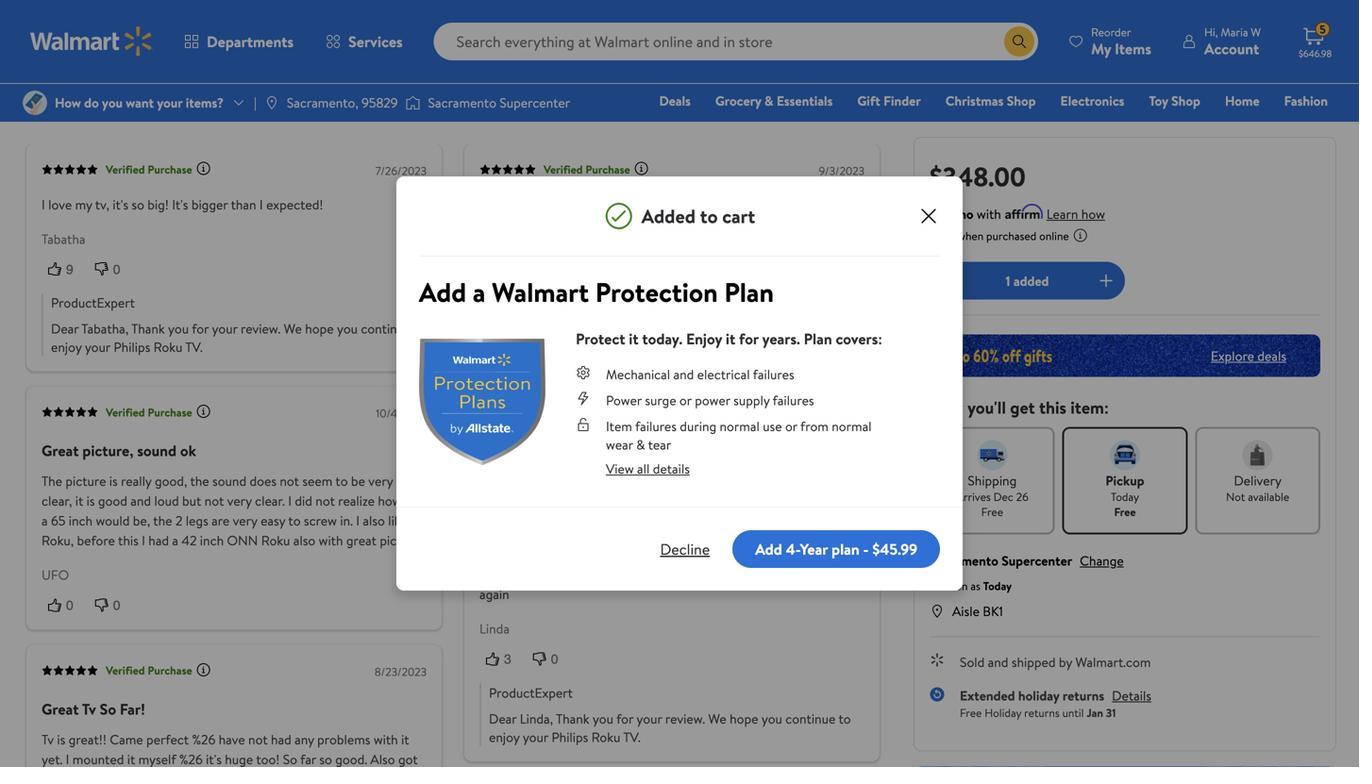 Task type: describe. For each thing, give the bounding box(es) containing it.
hope inside productexpert dear lions, thank you for your wonderful review. we hope you continue to enjoy your philips roku tv.
[[791, 393, 819, 412]]

0 button for 9
[[89, 259, 136, 279]]

0 vertical spatial my
[[75, 195, 92, 214]]

extended holiday returns details free holiday returns until jan 31
[[960, 687, 1152, 721]]

ease of use (54)
[[38, 65, 135, 84]]

have
[[219, 731, 245, 749]]

the left 2
[[153, 512, 172, 530]]

with inside 'the picture is really good, the sound does not seem to be very clear, it is good and loud but not very clear. i did not realize how big a 65 inch would be, the 2 legs are very easy to screw in. i also like roku, before this i had a 42 inch onn roku also with great picture.'
[[319, 532, 343, 550]]

verified purchase up big!
[[106, 161, 192, 177]]

and inside professional tech  did an excellent job installing and cleaning up behind himself was a plus. my tv looks good on my wall.  thanks again
[[748, 546, 768, 564]]

roku inside productexpert dear tabatha, thank you for your review. we hope you continue to enjoy your philips roku tv.
[[154, 338, 183, 357]]

to inside productexpert dear lions, thank you for your wonderful review. we hope you continue to enjoy your philips roku tv.
[[542, 412, 555, 430]]

screw
[[304, 512, 337, 530]]

bigger
[[191, 195, 228, 214]]

at up covers:
[[837, 249, 848, 267]]

productexpert dear linda, thank you for your review. we hope you continue to enjoy your philips roku tv.
[[489, 684, 851, 747]]

list item containing ease of installation
[[346, 22, 513, 52]]

dear for dear linda, thank you for your review. we hope you continue to enjoy your philips roku tv.
[[489, 710, 517, 728]]

professional tech  did an excellent job installing and cleaning up behind himself was a plus. my tv looks good on my wall.  thanks again
[[480, 546, 836, 604]]

excellent
[[618, 546, 670, 564]]

65
[[51, 512, 66, 530]]

walmart.com
[[1076, 653, 1151, 672]]

1 horizontal spatial returns
[[1063, 687, 1105, 705]]

also
[[370, 751, 395, 768]]

1 for 1  added
[[1006, 272, 1011, 290]]

i right in.
[[356, 512, 360, 530]]

not up are
[[205, 492, 224, 510]]

electronics link
[[1052, 91, 1133, 111]]

thank for tabatha,
[[131, 320, 165, 338]]

today inside pickup today free
[[1111, 489, 1140, 505]]

power
[[606, 391, 642, 410]]

failures inside "item failures during normal use or from normal wear & tear"
[[635, 417, 677, 436]]

0 horizontal spatial returns
[[1025, 705, 1060, 721]]

list item containing picture
[[23, 22, 128, 52]]

42
[[182, 532, 197, 550]]

christmas shop link
[[937, 91, 1045, 111]]

1 for 1
[[504, 335, 512, 351]]

1 horizontal spatial also
[[363, 512, 385, 530]]

the right love
[[822, 229, 841, 248]]

quality list item
[[238, 22, 338, 52]]

i down be,
[[142, 532, 145, 550]]

available
[[1248, 489, 1290, 505]]

good inside professional tech  did an excellent job installing and cleaning up behind himself was a plus. my tv looks good on my wall.  thanks again
[[700, 566, 729, 584]]

today inside sacramento supercenter change as soon as today
[[984, 578, 1012, 594]]

huge
[[225, 751, 253, 768]]

lions
[[480, 303, 509, 322]]

when
[[958, 228, 984, 244]]

affordable
[[641, 514, 710, 535]]

and inside added to cart dialog
[[674, 365, 694, 384]]

philips for linda,
[[552, 728, 589, 747]]

color (43)
[[389, 65, 449, 84]]

productexpert dear lions, thank you for your wonderful review. we hope you continue to enjoy your philips roku tv.
[[489, 367, 843, 430]]

0 horizontal spatial buy
[[515, 229, 536, 248]]

a inside professional tech  did an excellent job installing and cleaning up behind himself was a plus. my tv looks good on my wall.  thanks again
[[590, 566, 596, 584]]

(272)
[[83, 28, 113, 46]]

1 horizontal spatial buy
[[780, 249, 800, 267]]

list item containing color
[[373, 60, 464, 90]]

picture,
[[82, 441, 134, 461]]

gift finder link
[[849, 91, 930, 111]]

1 vertical spatial inch
[[200, 532, 224, 550]]

purchased
[[987, 228, 1037, 244]]

ufo
[[42, 566, 69, 585]]

the picture is really good, the sound does not seem to be very clear, it is good and loud but not very clear. i did not realize how big a 65 inch would be, the 2 legs are very easy to screw in. i also like roku, before this i had a 42 inch onn roku also with great picture.
[[42, 472, 423, 550]]

a left 42
[[172, 532, 178, 550]]

roku inside 'the picture is really good, the sound does not seem to be very clear, it is good and loud but not very clear. i did not realize how big a 65 inch would be, the 2 legs are very easy to screw in. i also like roku, before this i had a 42 inch onn roku also with great picture.'
[[261, 532, 290, 550]]

the left the bargain
[[480, 269, 499, 287]]

price when purchased online
[[930, 228, 1069, 244]]

christmas shop
[[946, 92, 1036, 110]]

covers:
[[836, 329, 883, 349]]

registry
[[1111, 118, 1159, 136]]

how inside button
[[1082, 205, 1106, 223]]

before
[[77, 532, 115, 550]]

0 horizontal spatial sound
[[137, 441, 177, 461]]

but
[[182, 492, 201, 510]]

how
[[930, 396, 964, 420]]

is inside "tv is great!! came perfect %26 have not had any problems with it yet. i mounted it myself %26 it's huge too! so far so good. also go"
[[57, 731, 65, 749]]

verified for great tv so far!
[[106, 663, 145, 679]]

& inside "item failures during normal use or from normal wear & tear"
[[637, 436, 645, 454]]

all
[[637, 460, 650, 478]]

surge
[[645, 391, 677, 410]]

(48)
[[326, 65, 351, 84]]

power
[[695, 391, 731, 410]]

it inside 'the picture is really good, the sound does not seem to be very clear, it is good and loud but not very clear. i did not realize how big a 65 inch would be, the 2 legs are very easy to screw in. i also like roku, before this i had a 42 inch onn roku also with great picture.'
[[75, 492, 83, 510]]

dear for dear lions, thank you for your wonderful review. we hope you continue to enjoy your philips roku tv.
[[489, 393, 517, 412]]

list item containing remote
[[262, 60, 366, 90]]

close dialog image
[[918, 205, 940, 228]]

at up an
[[613, 514, 626, 535]]

from inside great buy from a trusted brand at a phenomenal price. love the roku app and options. would highly recommend and buy again at the bargain price i paid.
[[539, 229, 567, 248]]

not inside "tv is great!! came perfect %26 have not had any problems with it yet. i mounted it myself %26 it's huge too! so far so good. also go"
[[248, 731, 268, 749]]

at up highly
[[660, 229, 671, 248]]

added to cart dialog
[[397, 177, 963, 591]]

-
[[864, 539, 869, 560]]

Search search field
[[434, 23, 1039, 60]]

decline
[[660, 539, 710, 560]]

value (42)
[[486, 65, 546, 84]]

the up 'but'
[[190, 472, 209, 491]]

to inside productexpert dear linda, thank you for your review. we hope you continue to enjoy your philips roku tv.
[[839, 710, 851, 728]]

from inside "item failures during normal use or from normal wear & tear"
[[801, 417, 829, 436]]

0 vertical spatial this
[[1040, 396, 1067, 420]]

roku inside productexpert dear linda, thank you for your review. we hope you continue to enjoy your philips roku tv.
[[592, 728, 621, 747]]

ease for ease of installation (93)
[[361, 28, 387, 46]]

2 vertical spatial very
[[233, 512, 257, 530]]

one debit link
[[1175, 117, 1256, 137]]

picture
[[38, 28, 79, 46]]

my inside professional tech  did an excellent job installing and cleaning up behind himself was a plus. my tv looks good on my wall.  thanks again
[[750, 566, 767, 584]]

toy
[[1149, 92, 1169, 110]]

so inside "tv is great!! came perfect %26 have not had any problems with it yet. i mounted it myself %26 it's huge too! so far so good. also go"
[[283, 751, 297, 768]]

see more
[[576, 60, 638, 80]]

a up highly
[[675, 229, 681, 248]]

loud
[[154, 492, 179, 510]]

0 vertical spatial very
[[369, 472, 393, 491]]

gift cards link
[[1018, 117, 1095, 137]]

and inside 'the picture is really good, the sound does not seem to be very clear, it is good and loud but not very clear. i did not realize how big a 65 inch would be, the 2 legs are very easy to screw in. i also like roku, before this i had a 42 inch onn roku also with great picture.'
[[131, 492, 151, 510]]

aisle
[[953, 602, 980, 621]]

verified purchase for trusted brand at a great price
[[544, 161, 630, 177]]

not up "screw"
[[316, 492, 335, 510]]

1 horizontal spatial tv
[[82, 699, 96, 720]]

linda,
[[520, 710, 553, 728]]

productexpert for tabatha,
[[51, 294, 135, 312]]

of for installation
[[390, 28, 406, 46]]

a up the excellent
[[630, 514, 637, 535]]

holiday
[[985, 705, 1022, 721]]

love
[[792, 229, 819, 248]]

a up trusted
[[591, 198, 598, 218]]

realize
[[338, 492, 375, 510]]

soon
[[945, 578, 968, 594]]

phenomenal
[[684, 229, 754, 248]]

bk1
[[983, 602, 1004, 621]]

tv inside "tv is great!! came perfect %26 have not had any problems with it yet. i mounted it myself %26 it's huge too! so far so good. also go"
[[42, 731, 54, 749]]

see more list
[[23, 60, 891, 90]]

not right does at bottom left
[[280, 472, 299, 491]]

1 vertical spatial is
[[87, 492, 95, 510]]

cleaning
[[771, 546, 819, 564]]

trusted brand at a great price
[[480, 198, 674, 218]]

0 horizontal spatial gift
[[858, 92, 881, 110]]

my
[[628, 566, 645, 584]]

change button
[[1080, 552, 1124, 570]]

0 horizontal spatial it's
[[113, 195, 128, 214]]

0 vertical spatial %26
[[192, 731, 216, 749]]

behind
[[480, 566, 518, 584]]

decline button
[[638, 531, 733, 568]]

we for productexpert dear linda, thank you for your review. we hope you continue to enjoy your philips roku tv.
[[709, 710, 727, 728]]

expected!
[[266, 195, 323, 214]]

sound
[[536, 28, 572, 46]]

roku inside great buy from a trusted brand at a phenomenal price. love the roku app and options. would highly recommend and buy again at the bargain price i paid.
[[480, 249, 509, 267]]

verified for trusted brand at a great price
[[544, 161, 583, 177]]

change
[[1080, 552, 1124, 570]]

0 horizontal spatial plan
[[725, 274, 774, 311]]

to inside added to cart dialog
[[700, 203, 718, 229]]

we for productexpert dear tabatha, thank you for your review. we hope you continue to enjoy your philips roku tv.
[[284, 320, 302, 338]]

see more list item
[[576, 60, 638, 90]]

pickup
[[1106, 472, 1145, 490]]

0 button for 3
[[527, 650, 574, 669]]

learn how
[[1047, 205, 1106, 223]]

add for add 4-year plan - $45.99
[[756, 539, 783, 560]]

installing
[[694, 546, 744, 564]]

online
[[1040, 228, 1069, 244]]

i left the love
[[42, 195, 45, 214]]

screen (52)
[[173, 65, 240, 84]]

list item containing price
[[135, 22, 230, 52]]

0 button down the ufo at the bottom left
[[42, 596, 89, 615]]

productexpert dear tabatha, thank you for your review. we hope you continue to enjoy your philips roku tv.
[[51, 294, 427, 357]]

to inside productexpert dear tabatha, thank you for your review. we hope you continue to enjoy your philips roku tv.
[[414, 320, 427, 338]]

learn
[[1047, 205, 1079, 223]]

shop for christmas shop
[[1007, 92, 1036, 110]]

arrives
[[956, 489, 991, 505]]

0 down the ufo at the bottom left
[[66, 598, 73, 613]]

love
[[48, 195, 72, 214]]

0 vertical spatial is
[[109, 472, 118, 491]]

toy shop
[[1149, 92, 1201, 110]]

hope for productexpert dear linda, thank you for your review. we hope you continue to enjoy your philips roku tv.
[[730, 710, 759, 728]]

1  added
[[1006, 272, 1049, 290]]

roku inside productexpert dear lions, thank you for your wonderful review. we hope you continue to enjoy your philips roku tv.
[[660, 412, 689, 430]]

i right clear.
[[288, 492, 292, 510]]

purchase for trusted brand at a great price
[[586, 161, 630, 177]]

again inside professional tech  did an excellent job installing and cleaning up behind himself was a plus. my tv looks good on my wall.  thanks again
[[480, 586, 509, 604]]

shipped
[[1012, 653, 1056, 672]]

increase quantity philips 65" class 4k ultra hd roku smart tv (65pul6553/f7) (new), current quantity 1 image
[[1095, 270, 1118, 292]]

(42)
[[521, 65, 546, 84]]

at up trusted
[[574, 198, 587, 218]]

tech
[[552, 546, 578, 564]]

size
[[636, 28, 658, 46]]

like
[[388, 512, 408, 530]]

and right sold
[[988, 653, 1009, 672]]

sound inside 'the picture is really good, the sound does not seem to be very clear, it is good and loud but not very clear. i did not realize how big a 65 inch would be, the 2 legs are very easy to screw in. i also like roku, before this i had a 42 inch onn roku also with great picture.'
[[212, 472, 247, 491]]

philips for tabatha,
[[114, 338, 150, 357]]

verified up tv,
[[106, 161, 145, 177]]

add 4-year plan - $45.99
[[756, 539, 918, 560]]

great for great picture, sound ok
[[42, 441, 79, 461]]

options.
[[559, 249, 605, 267]]

review. for productexpert dear linda, thank you for your review. we hope you continue to enjoy your philips roku tv.
[[666, 710, 705, 728]]

thank for lions,
[[555, 393, 589, 412]]

i love my tv, it's so big! it's bigger than i expected!
[[42, 195, 323, 214]]

a up options. at the top left of page
[[570, 229, 576, 248]]

how inside 'the picture is really good, the sound does not seem to be very clear, it is good and loud but not very clear. i did not realize how big a 65 inch would be, the 2 legs are very easy to screw in. i also like roku, before this i had a 42 inch onn roku also with great picture.'
[[378, 492, 402, 510]]

1 vertical spatial very
[[227, 492, 252, 510]]

linda
[[480, 620, 510, 638]]

it down the came
[[127, 751, 135, 768]]

for for tabatha,
[[192, 320, 209, 338]]

list item containing ease of use
[[23, 60, 150, 90]]

it right the enjoy
[[726, 329, 736, 349]]

price inside great buy from a trusted brand at a phenomenal price. love the roku app and options. would highly recommend and buy again at the bargain price i paid.
[[547, 269, 576, 287]]

continue inside productexpert dear lions, thank you for your wonderful review. we hope you continue to enjoy your philips roku tv.
[[489, 412, 539, 430]]

0 for 0
[[113, 598, 120, 613]]

free inside pickup today free
[[1115, 504, 1136, 520]]

thank for linda,
[[556, 710, 590, 728]]

did inside professional tech  did an excellent job installing and cleaning up behind himself was a plus. my tv looks good on my wall.  thanks again
[[581, 546, 598, 564]]

free for returns
[[960, 705, 982, 721]]

wonderful
[[665, 393, 723, 412]]

tv. inside productexpert dear lions, thank you for your wonderful review. we hope you continue to enjoy your philips roku tv.
[[692, 412, 709, 430]]

continue for productexpert dear linda, thank you for your review. we hope you continue to enjoy your philips roku tv.
[[786, 710, 836, 728]]

walmart+ link
[[1264, 117, 1337, 137]]

by
[[1059, 653, 1073, 672]]

hope for productexpert dear tabatha, thank you for your review. we hope you continue to enjoy your philips roku tv.
[[305, 320, 334, 338]]

registry link
[[1103, 117, 1168, 137]]

i right than
[[260, 195, 263, 214]]



Task type: locate. For each thing, give the bounding box(es) containing it.
i inside great buy from a trusted brand at a phenomenal price. love the roku app and options. would highly recommend and buy again at the bargain price i paid.
[[579, 269, 583, 287]]

professional for professional tech  did an excellent job installing and cleaning up behind himself was a plus. my tv looks good on my wall.  thanks again
[[480, 546, 549, 564]]

1 horizontal spatial my
[[750, 566, 767, 584]]

my left tv,
[[75, 195, 92, 214]]

list item down ease of installation (93)
[[373, 60, 464, 90]]

0 vertical spatial add
[[419, 274, 467, 311]]

productexpert inside productexpert dear tabatha, thank you for your review. we hope you continue to enjoy your philips roku tv.
[[51, 294, 135, 312]]

normal down supply
[[720, 417, 760, 436]]

0 vertical spatial philips
[[114, 338, 150, 357]]

during
[[680, 417, 717, 436]]

1 vertical spatial %26
[[179, 751, 203, 768]]

thanks
[[797, 566, 836, 584]]

also down "screw"
[[293, 532, 316, 550]]

1 vertical spatial professional
[[480, 546, 549, 564]]

list item up more
[[621, 22, 701, 52]]

recommend
[[684, 249, 753, 267]]

1 horizontal spatial it's
[[206, 751, 222, 768]]

1 professional from the top
[[480, 514, 560, 535]]

of inside see more "list"
[[67, 65, 83, 84]]

perfect
[[146, 731, 189, 749]]

verified purchase for great picture, sound ok
[[106, 404, 192, 420]]

trusted
[[480, 198, 529, 218]]

0 horizontal spatial of
[[67, 65, 83, 84]]

shop for toy shop
[[1172, 92, 1201, 110]]

1 horizontal spatial we
[[709, 710, 727, 728]]

0 horizontal spatial price
[[150, 28, 180, 46]]

dear left 'tabatha,'
[[51, 320, 79, 338]]

0 button
[[89, 259, 136, 279], [42, 596, 89, 615], [89, 596, 136, 615], [527, 650, 574, 669]]

free
[[982, 504, 1004, 520], [1115, 504, 1136, 520], [960, 705, 982, 721]]

the
[[42, 472, 62, 491]]

for inside added to cart dialog
[[739, 329, 759, 349]]

of left use
[[67, 65, 83, 84]]

2 vertical spatial continue
[[786, 710, 836, 728]]

trusted
[[579, 229, 621, 248]]

affirm image
[[1005, 204, 1043, 219]]

protection
[[595, 274, 718, 311]]

tv. inside productexpert dear tabatha, thank you for your review. we hope you continue to enjoy your philips roku tv.
[[185, 338, 203, 357]]

1 horizontal spatial with
[[374, 731, 398, 749]]

1 vertical spatial productexpert
[[489, 367, 573, 386]]

productexpert inside productexpert dear linda, thank you for your review. we hope you continue to enjoy your philips roku tv.
[[489, 684, 573, 702]]

ease inside 'list'
[[361, 28, 387, 46]]

for inside productexpert dear linda, thank you for your review. we hope you continue to enjoy your philips roku tv.
[[617, 710, 634, 728]]

1 left downvote lions review. total downvote review - 0 image
[[504, 335, 512, 351]]

great up great!!
[[42, 699, 79, 720]]

tv up great!!
[[82, 699, 96, 720]]

productexpert inside productexpert dear lions, thank you for your wonderful review. we hope you continue to enjoy your philips roku tv.
[[489, 367, 573, 386]]

dear
[[51, 320, 79, 338], [489, 393, 517, 412], [489, 710, 517, 728]]

service
[[563, 514, 609, 535]]

enjoy for productexpert dear linda, thank you for your review. we hope you continue to enjoy your philips roku tv.
[[489, 728, 520, 747]]

list item containing size
[[621, 22, 701, 52]]

1 vertical spatial add
[[756, 539, 783, 560]]

1 shop from the left
[[1007, 92, 1036, 110]]

supercenter
[[1002, 552, 1073, 570]]

0 vertical spatial gift
[[858, 92, 881, 110]]

roku right linda,
[[592, 728, 621, 747]]

sound left ok
[[137, 441, 177, 461]]

2 horizontal spatial hope
[[791, 393, 819, 412]]

gift inside fashion gift cards
[[1027, 118, 1050, 136]]

walmart image
[[30, 26, 153, 57]]

2 horizontal spatial review.
[[726, 393, 766, 412]]

roku right 'tabatha,'
[[154, 338, 183, 357]]

1 vertical spatial great
[[42, 441, 79, 461]]

add inside button
[[756, 539, 783, 560]]

2 horizontal spatial tv.
[[692, 412, 709, 430]]

0 for 9
[[113, 262, 120, 277]]

& left 'tear'
[[637, 436, 645, 454]]

0 vertical spatial also
[[363, 512, 385, 530]]

0 vertical spatial we
[[284, 320, 302, 338]]

0 horizontal spatial shop
[[1007, 92, 1036, 110]]

purchase up it's in the top of the page
[[148, 161, 192, 177]]

of for use
[[67, 65, 83, 84]]

so right far
[[319, 751, 332, 768]]

buy up app on the top of the page
[[515, 229, 536, 248]]

0 vertical spatial professional
[[480, 514, 560, 535]]

2 shop from the left
[[1172, 92, 1201, 110]]

great for great buy from a trusted brand at a phenomenal price. love the roku app and options. would highly recommend and buy again at the bargain price i paid.
[[480, 229, 512, 248]]

2 vertical spatial hope
[[730, 710, 759, 728]]

until
[[1063, 705, 1084, 721]]

today
[[1111, 489, 1140, 505], [984, 578, 1012, 594]]

enjoy for productexpert dear tabatha, thank you for your review. we hope you continue to enjoy your philips roku tv.
[[51, 338, 82, 357]]

so left far
[[283, 751, 297, 768]]

any
[[295, 731, 314, 749]]

0 vertical spatial ease
[[361, 28, 387, 46]]

tv up yet.
[[42, 731, 54, 749]]

returns left the 31
[[1063, 687, 1105, 705]]

great inside great buy from a trusted brand at a phenomenal price. love the roku app and options. would highly recommend and buy again at the bargain price i paid.
[[480, 229, 512, 248]]

grocery
[[716, 92, 762, 110]]

professional for professional service at a affordable price
[[480, 514, 560, 535]]

add for add a walmart protection plan
[[419, 274, 467, 311]]

had inside 'the picture is really good, the sound does not seem to be very clear, it is good and loud but not very clear. i did not realize how big a 65 inch would be, the 2 legs are very easy to screw in. i also like roku, before this i had a 42 inch onn roku also with great picture.'
[[148, 532, 169, 550]]

0 horizontal spatial or
[[680, 391, 692, 410]]

1 horizontal spatial today
[[1111, 489, 1140, 505]]

list item containing value
[[471, 60, 561, 90]]

0 horizontal spatial with
[[319, 532, 343, 550]]

2 horizontal spatial enjoy
[[558, 412, 588, 430]]

0 right the 3
[[551, 652, 559, 667]]

continue inside productexpert dear linda, thank you for your review. we hope you continue to enjoy your philips roku tv.
[[786, 710, 836, 728]]

downvote lions review. total downvote review - 0 image
[[532, 335, 547, 350]]

free inside extended holiday returns details free holiday returns until jan 31
[[960, 705, 982, 721]]

8/23/2023
[[375, 664, 427, 680]]

1 vertical spatial hope
[[791, 393, 819, 412]]

for inside productexpert dear lions, thank you for your wonderful review. we hope you continue to enjoy your philips roku tv.
[[616, 393, 633, 412]]

it down picture
[[75, 492, 83, 510]]

1 horizontal spatial again
[[804, 249, 833, 267]]

lions,
[[520, 393, 553, 412]]

1 horizontal spatial add
[[756, 539, 783, 560]]

is
[[109, 472, 118, 491], [87, 492, 95, 510], [57, 731, 65, 749]]

tv. for tabatha,
[[185, 338, 203, 357]]

0 for 3
[[551, 652, 559, 667]]

2 vertical spatial great
[[42, 699, 79, 720]]

verified up trusted brand at a great price
[[544, 161, 583, 177]]

intent image for shipping image
[[978, 440, 1008, 471]]

picture
[[65, 472, 106, 491]]

today down intent image for pickup
[[1111, 489, 1140, 505]]

1 horizontal spatial good
[[700, 566, 729, 584]]

price (200)
[[150, 28, 215, 46]]

enjoy
[[686, 329, 722, 349]]

fashion link
[[1276, 91, 1337, 111]]

2 vertical spatial productexpert
[[489, 684, 573, 702]]

good up would
[[98, 492, 127, 510]]

price for great
[[641, 198, 674, 218]]

0 vertical spatial sound
[[137, 441, 177, 461]]

0 vertical spatial it's
[[113, 195, 128, 214]]

0 vertical spatial with
[[977, 205, 1002, 223]]

1 horizontal spatial great
[[602, 198, 637, 218]]

failures down surge on the left bottom of page
[[635, 417, 677, 436]]

had down be,
[[148, 532, 169, 550]]

list item containing screen
[[158, 60, 255, 90]]

roku,
[[42, 532, 74, 550]]

walmart+
[[1272, 118, 1328, 136]]

one
[[1184, 118, 1212, 136]]

& right the grocery
[[765, 92, 774, 110]]

list item down quality list item
[[262, 60, 366, 90]]

gift left finder
[[858, 92, 881, 110]]

$23/mo
[[930, 205, 974, 223]]

a inside dialog
[[473, 274, 486, 311]]

also
[[363, 512, 385, 530], [293, 532, 316, 550]]

list item
[[23, 22, 128, 52], [135, 22, 230, 52], [346, 22, 513, 52], [521, 22, 613, 52], [621, 22, 701, 52], [23, 60, 150, 90], [158, 60, 255, 90], [262, 60, 366, 90], [373, 60, 464, 90], [471, 60, 561, 90]]

0 horizontal spatial inch
[[69, 512, 93, 530]]

1 vertical spatial dear
[[489, 393, 517, 412]]

so left the far!
[[100, 699, 116, 720]]

great for great tv so far!
[[42, 699, 79, 720]]

price.
[[757, 229, 789, 248]]

1 vertical spatial failures
[[773, 391, 814, 410]]

i inside "tv is great!! came perfect %26 have not had any problems with it yet. i mounted it myself %26 it's huge too! so far so good. also go"
[[66, 751, 69, 768]]

for for linda,
[[617, 710, 634, 728]]

screen
[[173, 65, 213, 84]]

0 button for 0
[[89, 596, 136, 615]]

very up onn
[[233, 512, 257, 530]]

enjoy down 9
[[51, 338, 82, 357]]

dear for dear tabatha, thank you for your review. we hope you continue to enjoy your philips roku tv.
[[51, 320, 79, 338]]

and left 4- on the bottom right
[[748, 546, 768, 564]]

1 horizontal spatial this
[[1040, 396, 1067, 420]]

roku left app on the top of the page
[[480, 249, 509, 267]]

up
[[822, 546, 836, 564]]

free for dec
[[982, 504, 1004, 520]]

1 horizontal spatial &
[[765, 92, 774, 110]]

great up the
[[42, 441, 79, 461]]

we inside productexpert dear tabatha, thank you for your review. we hope you continue to enjoy your philips roku tv.
[[284, 320, 302, 338]]

of
[[390, 28, 406, 46], [67, 65, 83, 84]]

a left the bargain
[[473, 274, 486, 311]]

fashion gift cards
[[1027, 92, 1328, 136]]

(54) inside see more "list"
[[111, 65, 135, 84]]

2 vertical spatial dear
[[489, 710, 517, 728]]

1 normal from the left
[[720, 417, 760, 436]]

it left today.
[[629, 329, 639, 349]]

remote (48)
[[277, 65, 351, 84]]

verified for great picture, sound ok
[[106, 404, 145, 420]]

0 vertical spatial so
[[100, 699, 116, 720]]

0 horizontal spatial ease
[[38, 65, 64, 84]]

price for price (200)
[[150, 28, 180, 46]]

thank right 'tabatha,'
[[131, 320, 165, 338]]

use
[[763, 417, 782, 436]]

for inside productexpert dear tabatha, thank you for your review. we hope you continue to enjoy your philips roku tv.
[[192, 320, 209, 338]]

professional inside professional tech  did an excellent job installing and cleaning up behind himself was a plus. my tv looks good on my wall.  thanks again
[[480, 546, 549, 564]]

1 vertical spatial tv.
[[692, 412, 709, 430]]

1 inside button
[[504, 335, 512, 351]]

list containing picture
[[23, 22, 891, 52]]

is left really
[[109, 472, 118, 491]]

0 horizontal spatial we
[[284, 320, 302, 338]]

1 vertical spatial also
[[293, 532, 316, 550]]

0 horizontal spatial also
[[293, 532, 316, 550]]

with up the also
[[374, 731, 398, 749]]

with inside "tv is great!! came perfect %26 have not had any problems with it yet. i mounted it myself %26 it's huge too! so far so good. also go"
[[374, 731, 398, 749]]

philips inside productexpert dear tabatha, thank you for your review. we hope you continue to enjoy your philips roku tv.
[[114, 338, 150, 357]]

productexpert up 'tabatha,'
[[51, 294, 135, 312]]

$45.99
[[873, 539, 918, 560]]

verified up "great picture, sound ok"
[[106, 404, 145, 420]]

professional up tech
[[480, 514, 560, 535]]

failures up supply
[[753, 365, 795, 384]]

(200)
[[183, 28, 215, 46]]

from right use
[[801, 417, 829, 436]]

purchase up perfect
[[148, 663, 192, 679]]

item failures during normal use or from normal wear & tear
[[606, 417, 872, 454]]

1 vertical spatial buy
[[780, 249, 800, 267]]

enjoy inside productexpert dear linda, thank you for your review. we hope you continue to enjoy your philips roku tv.
[[489, 728, 520, 747]]

essentials
[[777, 92, 833, 110]]

1 horizontal spatial continue
[[489, 412, 539, 430]]

productexpert
[[51, 294, 135, 312], [489, 367, 573, 386], [489, 684, 573, 702]]

ease for ease of use (54)
[[38, 65, 64, 84]]

1 vertical spatial enjoy
[[558, 412, 588, 430]]

had left any
[[271, 731, 292, 749]]

0 vertical spatial plan
[[725, 274, 774, 311]]

thank inside productexpert dear lions, thank you for your wonderful review. we hope you continue to enjoy your philips roku tv.
[[555, 393, 589, 412]]

0 vertical spatial did
[[295, 492, 312, 510]]

dear inside productexpert dear tabatha, thank you for your review. we hope you continue to enjoy your philips roku tv.
[[51, 320, 79, 338]]

tv. inside productexpert dear linda, thank you for your review. we hope you continue to enjoy your philips roku tv.
[[623, 728, 641, 747]]

free left holiday
[[960, 705, 982, 721]]

value
[[486, 65, 518, 84]]

1 vertical spatial this
[[118, 532, 139, 550]]

free inside shipping arrives dec 26 free
[[982, 504, 1004, 520]]

list item up the see
[[521, 22, 613, 52]]

0 vertical spatial (54)
[[662, 28, 686, 46]]

great!!
[[69, 731, 107, 749]]

delivery not available
[[1227, 472, 1290, 505]]

ease down picture
[[38, 65, 64, 84]]

productexpert for linda,
[[489, 684, 573, 702]]

1 horizontal spatial so
[[283, 751, 297, 768]]

philips inside productexpert dear lions, thank you for your wonderful review. we hope you continue to enjoy your philips roku tv.
[[620, 412, 657, 430]]

how up legal information image
[[1082, 205, 1106, 223]]

and
[[536, 249, 556, 267], [756, 249, 777, 267], [674, 365, 694, 384], [131, 492, 151, 510], [748, 546, 768, 564], [988, 653, 1009, 672]]

(54) inside 'list'
[[662, 28, 686, 46]]

1 vertical spatial continue
[[489, 412, 539, 430]]

and up wonderful
[[674, 365, 694, 384]]

quality
[[253, 28, 295, 46]]

was
[[566, 566, 587, 584]]

1 horizontal spatial hope
[[730, 710, 759, 728]]

2 horizontal spatial philips
[[620, 412, 657, 430]]

continue inside productexpert dear tabatha, thank you for your review. we hope you continue to enjoy your philips roku tv.
[[361, 320, 411, 338]]

holiday
[[1019, 687, 1060, 705]]

you'll
[[968, 396, 1006, 420]]

review. inside productexpert dear tabatha, thank you for your review. we hope you continue to enjoy your philips roku tv.
[[241, 320, 281, 338]]

with down "screw"
[[319, 532, 343, 550]]

2 vertical spatial enjoy
[[489, 728, 520, 747]]

shop up gift cards link
[[1007, 92, 1036, 110]]

dear left linda,
[[489, 710, 517, 728]]

again down behind
[[480, 586, 509, 604]]

(54) right use
[[111, 65, 135, 84]]

it's left huge
[[206, 751, 222, 768]]

list item containing sound
[[521, 22, 613, 52]]

1 horizontal spatial philips
[[552, 728, 589, 747]]

a left 65
[[42, 512, 48, 530]]

review. inside productexpert dear linda, thank you for your review. we hope you continue to enjoy your philips roku tv.
[[666, 710, 705, 728]]

seem
[[302, 472, 333, 491]]

9/3/2023
[[819, 163, 865, 179]]

1 vertical spatial again
[[480, 586, 509, 604]]

from up options. at the top left of page
[[539, 229, 567, 248]]

as
[[930, 578, 942, 594]]

for for lions,
[[616, 393, 633, 412]]

sound left does at bottom left
[[212, 472, 247, 491]]

this down be,
[[118, 532, 139, 550]]

learn how button
[[1047, 204, 1106, 224]]

ease inside see more "list"
[[38, 65, 64, 84]]

plan
[[832, 539, 860, 560]]

we inside productexpert dear lions, thank you for your wonderful review. we hope you continue to enjoy your philips roku tv.
[[769, 393, 787, 412]]

is up yet.
[[57, 731, 65, 749]]

details
[[653, 460, 690, 478]]

0 vertical spatial how
[[1082, 205, 1106, 223]]

0 vertical spatial or
[[680, 391, 692, 410]]

plus.
[[600, 566, 625, 584]]

verified purchase for great tv so far!
[[106, 663, 192, 679]]

dear inside productexpert dear linda, thank you for your review. we hope you continue to enjoy your philips roku tv.
[[489, 710, 517, 728]]

roku down surge on the left bottom of page
[[660, 412, 689, 430]]

verified purchase up trusted brand at a great price
[[544, 161, 630, 177]]

my right on
[[750, 566, 767, 584]]

great inside 'the picture is really good, the sound does not seem to be very clear, it is good and loud but not very clear. i did not realize how big a 65 inch would be, the 2 legs are very easy to screw in. i also like roku, before this i had a 42 inch onn roku also with great picture.'
[[346, 532, 377, 550]]

great up trusted
[[602, 198, 637, 218]]

1 horizontal spatial did
[[581, 546, 598, 564]]

good inside 'the picture is really good, the sound does not seem to be very clear, it is good and loud but not very clear. i did not realize how big a 65 inch would be, the 2 legs are very easy to screw in. i also like roku, before this i had a 42 inch onn roku also with great picture.'
[[98, 492, 127, 510]]

good
[[98, 492, 127, 510], [700, 566, 729, 584]]

1 horizontal spatial plan
[[804, 329, 832, 349]]

0 vertical spatial inch
[[69, 512, 93, 530]]

yet.
[[42, 751, 63, 768]]

intent image for delivery image
[[1243, 440, 1273, 471]]

enjoy inside productexpert dear lions, thank you for your wonderful review. we hope you continue to enjoy your philips roku tv.
[[558, 412, 588, 430]]

hope
[[305, 320, 334, 338], [791, 393, 819, 412], [730, 710, 759, 728]]

0 right 9
[[113, 262, 120, 277]]

1 horizontal spatial inch
[[200, 532, 224, 550]]

0 button down before
[[89, 596, 136, 615]]

price for price when purchased online
[[930, 228, 955, 244]]

again inside great buy from a trusted brand at a phenomenal price. love the roku app and options. would highly recommend and buy again at the bargain price i paid.
[[804, 249, 833, 267]]

purchase for great tv so far!
[[148, 663, 192, 679]]

philips inside productexpert dear linda, thank you for your review. we hope you continue to enjoy your philips roku tv.
[[552, 728, 589, 747]]

1 vertical spatial great
[[346, 532, 377, 550]]

1 vertical spatial how
[[378, 492, 402, 510]]

home
[[1225, 92, 1260, 110]]

0 vertical spatial 1
[[1006, 272, 1011, 290]]

or inside "item failures during normal use or from normal wear & tear"
[[786, 417, 798, 436]]

with up 'price when purchased online'
[[977, 205, 1002, 223]]

1 vertical spatial had
[[271, 731, 292, 749]]

brand up would on the top of page
[[624, 229, 657, 248]]

0 horizontal spatial normal
[[720, 417, 760, 436]]

for
[[192, 320, 209, 338], [739, 329, 759, 349], [616, 393, 633, 412], [617, 710, 634, 728]]

2 vertical spatial thank
[[556, 710, 590, 728]]

0 horizontal spatial brand
[[532, 198, 571, 218]]

intent image for pickup image
[[1110, 440, 1141, 471]]

thank inside productexpert dear tabatha, thank you for your review. we hope you continue to enjoy your philips roku tv.
[[131, 320, 165, 338]]

0
[[113, 262, 120, 277], [66, 598, 73, 613], [113, 598, 120, 613], [551, 652, 559, 667]]

price up installing
[[713, 514, 746, 535]]

0 vertical spatial tv.
[[185, 338, 203, 357]]

add 4-year plan - $45.99 button
[[733, 531, 940, 568]]

0 vertical spatial price
[[641, 198, 674, 218]]

Walmart Site-Wide search field
[[434, 23, 1039, 60]]

professional service at a affordable price
[[480, 514, 746, 535]]

up to sixty percent off deals. shop now. image
[[930, 335, 1321, 377]]

1 vertical spatial or
[[786, 417, 798, 436]]

0 vertical spatial enjoy
[[51, 338, 82, 357]]

good.
[[335, 751, 367, 768]]

does
[[250, 472, 277, 491]]

had inside "tv is great!! came perfect %26 have not had any problems with it yet. i mounted it myself %26 it's huge too! so far so good. also go"
[[271, 731, 292, 749]]

ease left installation
[[361, 28, 387, 46]]

very right the be
[[369, 472, 393, 491]]

1 vertical spatial review.
[[726, 393, 766, 412]]

(52)
[[216, 65, 240, 84]]

review. inside productexpert dear lions, thank you for your wonderful review. we hope you continue to enjoy your philips roku tv.
[[726, 393, 766, 412]]

thank right lions,
[[555, 393, 589, 412]]

tv. for linda,
[[623, 728, 641, 747]]

aisle bk1
[[953, 602, 1004, 621]]

2 vertical spatial failures
[[635, 417, 677, 436]]

dear inside productexpert dear lions, thank you for your wonderful review. we hope you continue to enjoy your philips roku tv.
[[489, 393, 517, 412]]

2 vertical spatial is
[[57, 731, 65, 749]]

2 professional from the top
[[480, 546, 549, 564]]

enjoy inside productexpert dear tabatha, thank you for your review. we hope you continue to enjoy your philips roku tv.
[[51, 338, 82, 357]]

it's right tv,
[[113, 195, 128, 214]]

productexpert for lions,
[[489, 367, 573, 386]]

thank inside productexpert dear linda, thank you for your review. we hope you continue to enjoy your philips roku tv.
[[556, 710, 590, 728]]

brand
[[532, 198, 571, 218], [624, 229, 657, 248]]

had
[[148, 532, 169, 550], [271, 731, 292, 749]]

so inside "tv is great!! came perfect %26 have not had any problems with it yet. i mounted it myself %26 it's huge too! so far so good. also go"
[[319, 751, 332, 768]]

enjoy
[[51, 338, 82, 357], [558, 412, 588, 430], [489, 728, 520, 747]]

far
[[300, 751, 316, 768]]

price for affordable
[[713, 514, 746, 535]]

0 horizontal spatial how
[[378, 492, 402, 510]]

price down options. at the top left of page
[[547, 269, 576, 287]]

0 horizontal spatial so
[[132, 195, 144, 214]]

review. for productexpert dear tabatha, thank you for your review. we hope you continue to enjoy your philips roku tv.
[[241, 320, 281, 338]]

and down price. on the right top of the page
[[756, 249, 777, 267]]

list
[[23, 22, 891, 52]]

(93)
[[475, 28, 498, 46]]

purchase for great picture, sound ok
[[148, 404, 192, 420]]

brand inside great buy from a trusted brand at a phenomenal price. love the roku app and options. would highly recommend and buy again at the bargain price i paid.
[[624, 229, 657, 248]]

price inside list item
[[150, 28, 180, 46]]

clear.
[[255, 492, 285, 510]]

(75)
[[576, 28, 598, 46]]

review.
[[241, 320, 281, 338], [726, 393, 766, 412], [666, 710, 705, 728]]

continue for productexpert dear tabatha, thank you for your review. we hope you continue to enjoy your philips roku tv.
[[361, 320, 411, 338]]

far!
[[120, 699, 145, 720]]

we inside productexpert dear linda, thank you for your review. we hope you continue to enjoy your philips roku tv.
[[709, 710, 727, 728]]

enjoy right lions,
[[558, 412, 588, 430]]

it's inside "tv is great!! came perfect %26 have not had any problems with it yet. i mounted it myself %26 it's huge too! so far so good. also go"
[[206, 751, 222, 768]]

hope inside productexpert dear linda, thank you for your review. we hope you continue to enjoy your philips roku tv.
[[730, 710, 759, 728]]

0 vertical spatial productexpert
[[51, 294, 135, 312]]

it right problems
[[401, 731, 409, 749]]

shop inside "link"
[[1007, 92, 1036, 110]]

for for today.
[[739, 329, 759, 349]]

year
[[800, 539, 828, 560]]

price left (200)
[[150, 28, 180, 46]]

is down picture
[[87, 492, 95, 510]]

list item up ease of use (54)
[[23, 22, 128, 52]]

and right app on the top of the page
[[536, 249, 556, 267]]

list item up screen
[[135, 22, 230, 52]]

2 horizontal spatial with
[[977, 205, 1002, 223]]

1 vertical spatial thank
[[555, 393, 589, 412]]

cart
[[723, 203, 756, 229]]

hope inside productexpert dear tabatha, thank you for your review. we hope you continue to enjoy your philips roku tv.
[[305, 320, 334, 338]]

ease of installation (93)
[[361, 28, 498, 46]]

0 horizontal spatial review.
[[241, 320, 281, 338]]

as
[[971, 578, 981, 594]]

legal information image
[[1073, 228, 1088, 243]]

not up too!
[[248, 731, 268, 749]]

did inside 'the picture is really good, the sound does not seem to be very clear, it is good and loud but not very clear. i did not realize how big a 65 inch would be, the 2 legs are very easy to screw in. i also like roku, before this i had a 42 inch onn roku also with great picture.'
[[295, 492, 312, 510]]

roku
[[480, 249, 509, 267], [154, 338, 183, 357], [660, 412, 689, 430], [261, 532, 290, 550], [592, 728, 621, 747]]

this inside 'the picture is really good, the sound does not seem to be very clear, it is good and loud but not very clear. i did not realize how big a 65 inch would be, the 2 legs are very easy to screw in. i also like roku, before this i had a 42 inch onn roku also with great picture.'
[[118, 532, 139, 550]]

pickup today free
[[1106, 472, 1145, 520]]

1 vertical spatial from
[[801, 417, 829, 436]]

be,
[[133, 512, 150, 530]]

thank right linda,
[[556, 710, 590, 728]]

0 vertical spatial failures
[[753, 365, 795, 384]]

productexpert up linda,
[[489, 684, 573, 702]]

2 normal from the left
[[832, 417, 872, 436]]

2 vertical spatial review.
[[666, 710, 705, 728]]

0 vertical spatial price
[[150, 28, 180, 46]]

4-
[[786, 539, 800, 560]]

picture.
[[380, 532, 423, 550]]



Task type: vqa. For each thing, say whether or not it's contained in the screenshot.
Now
no



